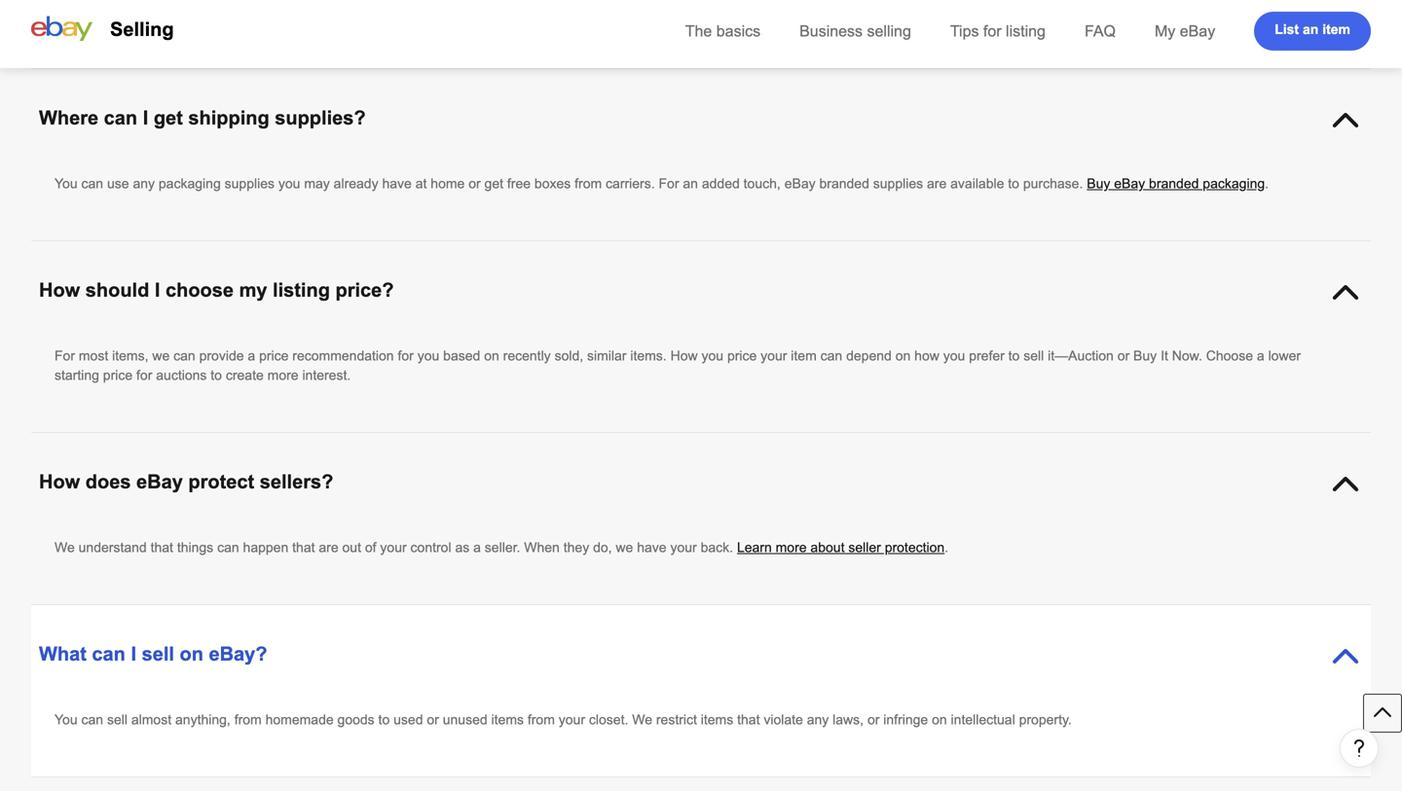 Task type: vqa. For each thing, say whether or not it's contained in the screenshot.
right Items
yes



Task type: describe. For each thing, give the bounding box(es) containing it.
for left based
[[398, 349, 414, 364]]

0 vertical spatial are
[[927, 176, 947, 191]]

my
[[239, 280, 267, 301]]

to right available
[[1009, 176, 1020, 191]]

tips
[[951, 22, 979, 40]]

we inside for most items, we can provide a price recommendation for you based on recently sold, similar items. how you price your item can depend on how you prefer to sell it—auction or buy it now. choose a lower starting price for auctions to create more interest.
[[152, 349, 170, 364]]

closet.
[[589, 713, 629, 728]]

0 horizontal spatial are
[[319, 541, 339, 556]]

as
[[455, 541, 470, 556]]

how
[[915, 349, 940, 364]]

basics
[[717, 22, 761, 40]]

laws,
[[833, 713, 864, 728]]

or right used
[[427, 713, 439, 728]]

2 vertical spatial sell
[[107, 713, 128, 728]]

you for you can use any packaging supplies you may already have at home or get free boxes from carriers. for an added touch, ebay branded supplies are available to purchase. buy ebay branded packaging .
[[55, 176, 78, 191]]

can right where
[[104, 107, 137, 129]]

homemade
[[266, 713, 334, 728]]

ebay right touch,
[[785, 176, 816, 191]]

0 vertical spatial have
[[382, 176, 412, 191]]

or right the laws, at the right of the page
[[868, 713, 880, 728]]

price?
[[336, 280, 394, 301]]

1 vertical spatial .
[[945, 541, 949, 556]]

restrict
[[656, 713, 697, 728]]

about
[[811, 541, 845, 556]]

sold,
[[555, 349, 584, 364]]

based
[[443, 349, 481, 364]]

1 items from the left
[[491, 713, 524, 728]]

how should i choose my listing price?
[[39, 280, 394, 301]]

1 horizontal spatial have
[[637, 541, 667, 556]]

goods
[[338, 713, 375, 728]]

of
[[365, 541, 377, 556]]

0 vertical spatial any
[[133, 176, 155, 191]]

for left you. at the left top of the page
[[556, 4, 572, 19]]

anything,
[[175, 713, 231, 728]]

carriers.
[[606, 176, 655, 191]]

out
[[342, 541, 361, 556]]

0 horizontal spatial from
[[234, 713, 262, 728]]

use
[[107, 176, 129, 191]]

0 horizontal spatial we
[[55, 541, 75, 556]]

convenience
[[476, 4, 553, 19]]

ebay?
[[209, 644, 267, 665]]

business selling link
[[800, 22, 912, 40]]

violate
[[764, 713, 803, 728]]

greatest
[[360, 4, 409, 19]]

2 horizontal spatial price
[[728, 349, 757, 364]]

list an item
[[1275, 22, 1351, 37]]

seller
[[849, 541, 881, 556]]

interest.
[[302, 368, 351, 383]]

items,
[[112, 349, 149, 364]]

to down provide
[[211, 368, 222, 383]]

faq
[[1085, 22, 1116, 40]]

unused
[[443, 713, 488, 728]]

learn
[[737, 541, 772, 556]]

already
[[334, 176, 379, 191]]

to right prefer
[[1009, 349, 1020, 364]]

help, opens dialogs image
[[1350, 739, 1370, 759]]

on left how
[[896, 349, 911, 364]]

property.
[[1020, 713, 1072, 728]]

that left the things
[[151, 541, 173, 556]]

happen
[[243, 541, 289, 556]]

what can i sell on ebay?
[[39, 644, 267, 665]]

auctions
[[156, 368, 207, 383]]

selling
[[867, 22, 912, 40]]

where
[[39, 107, 99, 129]]

that left offers
[[273, 4, 296, 19]]

more inside for most items, we can provide a price recommendation for you based on recently sold, similar items. how you price your item can depend on how you prefer to sell it—auction or buy it now. choose a lower starting price for auctions to create more interest.
[[268, 368, 299, 383]]

learn more about seller protection link
[[737, 541, 945, 556]]

0 vertical spatial get
[[154, 107, 183, 129]]

can left depend
[[821, 349, 843, 364]]

protect
[[188, 471, 254, 493]]

items.
[[631, 349, 667, 364]]

added
[[702, 176, 740, 191]]

choose
[[1207, 349, 1254, 364]]

can left almost
[[81, 713, 103, 728]]

2 branded from the left
[[1150, 176, 1200, 191]]

or right 'home'
[[469, 176, 481, 191]]

or inside for most items, we can provide a price recommendation for you based on recently sold, similar items. how you price your item can depend on how you prefer to sell it—auction or buy it now. choose a lower starting price for auctions to create more interest.
[[1118, 349, 1130, 364]]

business selling
[[800, 22, 912, 40]]

things
[[177, 541, 214, 556]]

create
[[226, 368, 264, 383]]

for most items, we can provide a price recommendation for you based on recently sold, similar items. how you price your item can depend on how you prefer to sell it—auction or buy it now. choose a lower starting price for auctions to create more interest.
[[55, 349, 1301, 383]]

0 vertical spatial buy
[[1087, 176, 1111, 191]]

1 vertical spatial we
[[632, 713, 653, 728]]

now.
[[1173, 349, 1203, 364]]

0 horizontal spatial a
[[248, 349, 255, 364]]

prefer
[[969, 349, 1005, 364]]

when
[[524, 541, 560, 556]]

may
[[304, 176, 330, 191]]

value
[[413, 4, 446, 19]]

the basics link
[[686, 22, 761, 40]]

1 vertical spatial we
[[616, 541, 634, 556]]

intellectual
[[951, 713, 1016, 728]]

you can use any packaging supplies you may already have at home or get free boxes from carriers. for an added touch, ebay branded supplies are available to purchase. buy ebay branded packaging .
[[55, 176, 1269, 191]]

0 horizontal spatial price
[[103, 368, 133, 383]]

1 horizontal spatial price
[[259, 349, 289, 364]]

1 horizontal spatial from
[[528, 713, 555, 728]]

lower
[[1269, 349, 1301, 364]]

similar
[[587, 349, 627, 364]]

that left violate
[[738, 713, 760, 728]]

2 horizontal spatial a
[[1258, 349, 1265, 364]]

purchase.
[[1024, 176, 1084, 191]]

provide
[[199, 349, 244, 364]]

most
[[79, 349, 108, 364]]

infringe
[[884, 713, 929, 728]]

you can choose the shipping option that offers the greatest value and convenience for you.
[[55, 4, 606, 19]]

i for sell
[[131, 644, 136, 665]]

ebay right purchase. on the top
[[1115, 176, 1146, 191]]

option
[[232, 4, 269, 19]]



Task type: locate. For each thing, give the bounding box(es) containing it.
1 branded from the left
[[820, 176, 870, 191]]

you right items.
[[702, 349, 724, 364]]

listing right my
[[273, 280, 330, 301]]

1 vertical spatial listing
[[273, 280, 330, 301]]

where can i get shipping supplies?
[[39, 107, 366, 129]]

how
[[39, 280, 80, 301], [671, 349, 698, 364], [39, 471, 80, 493]]

0 horizontal spatial have
[[382, 176, 412, 191]]

0 horizontal spatial choose
[[107, 4, 151, 19]]

used
[[394, 713, 423, 728]]

0 vertical spatial listing
[[1006, 22, 1046, 40]]

for up starting
[[55, 349, 75, 364]]

are left available
[[927, 176, 947, 191]]

supplies left may
[[225, 176, 275, 191]]

1 vertical spatial have
[[637, 541, 667, 556]]

you down what
[[55, 713, 78, 728]]

we right do,
[[616, 541, 634, 556]]

0 vertical spatial shipping
[[178, 4, 228, 19]]

recommendation
[[293, 349, 394, 364]]

for right carriers.
[[659, 176, 679, 191]]

1 horizontal spatial more
[[776, 541, 807, 556]]

buy left "it"
[[1134, 349, 1157, 364]]

2 supplies from the left
[[874, 176, 924, 191]]

tips for listing link
[[951, 22, 1046, 40]]

packaging
[[159, 176, 221, 191], [1203, 176, 1266, 191]]

price right items.
[[728, 349, 757, 364]]

have
[[382, 176, 412, 191], [637, 541, 667, 556]]

2 horizontal spatial from
[[575, 176, 602, 191]]

back.
[[701, 541, 734, 556]]

at
[[416, 176, 427, 191]]

1 horizontal spatial for
[[659, 176, 679, 191]]

1 horizontal spatial the
[[337, 4, 356, 19]]

the left option
[[155, 4, 174, 19]]

i up almost
[[131, 644, 136, 665]]

a left the lower
[[1258, 349, 1265, 364]]

an left added
[[683, 176, 698, 191]]

are left the 'out'
[[319, 541, 339, 556]]

1 vertical spatial are
[[319, 541, 339, 556]]

1 horizontal spatial item
[[1323, 22, 1351, 37]]

i for choose
[[155, 280, 160, 301]]

a right the as
[[474, 541, 481, 556]]

can left selling
[[81, 4, 103, 19]]

more left about
[[776, 541, 807, 556]]

1 packaging from the left
[[159, 176, 221, 191]]

they
[[564, 541, 590, 556]]

the basics
[[686, 22, 761, 40]]

how left does
[[39, 471, 80, 493]]

0 horizontal spatial .
[[945, 541, 949, 556]]

list
[[1275, 22, 1300, 37]]

offers
[[300, 4, 334, 19]]

2 horizontal spatial sell
[[1024, 349, 1045, 364]]

the right offers
[[337, 4, 356, 19]]

your right of
[[380, 541, 407, 556]]

supplies?
[[275, 107, 366, 129]]

on left ebay? at the bottom left of the page
[[180, 644, 204, 665]]

do,
[[593, 541, 612, 556]]

2 vertical spatial how
[[39, 471, 80, 493]]

1 the from the left
[[155, 4, 174, 19]]

2 vertical spatial you
[[55, 713, 78, 728]]

your left depend
[[761, 349, 788, 364]]

0 horizontal spatial branded
[[820, 176, 870, 191]]

items
[[491, 713, 524, 728], [701, 713, 734, 728]]

can up the auctions
[[174, 349, 196, 364]]

0 vertical spatial i
[[143, 107, 148, 129]]

1 supplies from the left
[[225, 176, 275, 191]]

you left may
[[278, 176, 300, 191]]

1 vertical spatial buy
[[1134, 349, 1157, 364]]

i
[[143, 107, 148, 129], [155, 280, 160, 301], [131, 644, 136, 665]]

how does ebay protect sellers?
[[39, 471, 333, 493]]

item inside for most items, we can provide a price recommendation for you based on recently sold, similar items. how you price your item can depend on how you prefer to sell it—auction or buy it now. choose a lower starting price for auctions to create more interest.
[[791, 349, 817, 364]]

business
[[800, 22, 863, 40]]

buy right purchase. on the top
[[1087, 176, 1111, 191]]

0 horizontal spatial listing
[[273, 280, 330, 301]]

you left selling
[[55, 4, 78, 19]]

recently
[[503, 349, 551, 364]]

1 horizontal spatial .
[[1266, 176, 1269, 191]]

get
[[154, 107, 183, 129], [485, 176, 504, 191]]

0 horizontal spatial packaging
[[159, 176, 221, 191]]

0 vertical spatial more
[[268, 368, 299, 383]]

get left free
[[485, 176, 504, 191]]

2 items from the left
[[701, 713, 734, 728]]

1 horizontal spatial get
[[485, 176, 504, 191]]

1 vertical spatial item
[[791, 349, 817, 364]]

on right based
[[484, 349, 500, 364]]

0 vertical spatial item
[[1323, 22, 1351, 37]]

0 horizontal spatial we
[[152, 349, 170, 364]]

0 horizontal spatial for
[[55, 349, 75, 364]]

choose
[[107, 4, 151, 19], [166, 280, 234, 301]]

2 vertical spatial i
[[131, 644, 136, 665]]

free
[[507, 176, 531, 191]]

i for get
[[143, 107, 148, 129]]

sell up almost
[[142, 644, 174, 665]]

are
[[927, 176, 947, 191], [319, 541, 339, 556]]

2 horizontal spatial i
[[155, 280, 160, 301]]

supplies
[[225, 176, 275, 191], [874, 176, 924, 191]]

you left use
[[55, 176, 78, 191]]

0 vertical spatial sell
[[1024, 349, 1045, 364]]

item right list
[[1323, 22, 1351, 37]]

1 horizontal spatial branded
[[1150, 176, 1200, 191]]

0 vertical spatial how
[[39, 280, 80, 301]]

0 horizontal spatial an
[[683, 176, 698, 191]]

how right items.
[[671, 349, 698, 364]]

2 packaging from the left
[[1203, 176, 1266, 191]]

to left used
[[379, 713, 390, 728]]

1 vertical spatial how
[[671, 349, 698, 364]]

2 you from the top
[[55, 176, 78, 191]]

1 horizontal spatial an
[[1303, 22, 1319, 37]]

0 horizontal spatial supplies
[[225, 176, 275, 191]]

item left depend
[[791, 349, 817, 364]]

the
[[686, 22, 712, 40]]

how inside for most items, we can provide a price recommendation for you based on recently sold, similar items. how you price your item can depend on how you prefer to sell it—auction or buy it now. choose a lower starting price for auctions to create more interest.
[[671, 349, 698, 364]]

how left should
[[39, 280, 80, 301]]

more right create
[[268, 368, 299, 383]]

buy ebay branded packaging link
[[1087, 176, 1266, 191]]

0 vertical spatial choose
[[107, 4, 151, 19]]

ebay right my on the right top
[[1180, 22, 1216, 40]]

for
[[659, 176, 679, 191], [55, 349, 75, 364]]

my ebay link
[[1155, 22, 1216, 40]]

items right restrict
[[701, 713, 734, 728]]

tips for listing
[[951, 22, 1046, 40]]

for inside for most items, we can provide a price recommendation for you based on recently sold, similar items. how you price your item can depend on how you prefer to sell it—auction or buy it now. choose a lower starting price for auctions to create more interest.
[[55, 349, 75, 364]]

can
[[81, 4, 103, 19], [104, 107, 137, 129], [81, 176, 103, 191], [174, 349, 196, 364], [821, 349, 843, 364], [217, 541, 239, 556], [92, 644, 126, 665], [81, 713, 103, 728]]

0 vertical spatial you
[[55, 4, 78, 19]]

1 vertical spatial choose
[[166, 280, 234, 301]]

1 vertical spatial more
[[776, 541, 807, 556]]

1 horizontal spatial items
[[701, 713, 734, 728]]

sellers?
[[260, 471, 333, 493]]

it
[[1161, 349, 1169, 364]]

0 vertical spatial we
[[55, 541, 75, 556]]

your
[[761, 349, 788, 364], [380, 541, 407, 556], [671, 541, 697, 556], [559, 713, 585, 728]]

price
[[259, 349, 289, 364], [728, 349, 757, 364], [103, 368, 133, 383]]

should
[[86, 280, 149, 301]]

any left the laws, at the right of the page
[[807, 713, 829, 728]]

3 you from the top
[[55, 713, 78, 728]]

i right where
[[143, 107, 148, 129]]

1 vertical spatial you
[[55, 176, 78, 191]]

sell left it—auction
[[1024, 349, 1045, 364]]

you
[[55, 4, 78, 19], [55, 176, 78, 191], [55, 713, 78, 728]]

items right unused
[[491, 713, 524, 728]]

you for you can sell almost anything, from homemade goods to used or unused items from your closet. we restrict items that violate any laws, or infringe on intellectual property.
[[55, 713, 78, 728]]

1 horizontal spatial packaging
[[1203, 176, 1266, 191]]

0 vertical spatial an
[[1303, 22, 1319, 37]]

0 vertical spatial .
[[1266, 176, 1269, 191]]

listing right the tips
[[1006, 22, 1046, 40]]

on right infringe on the right of the page
[[932, 713, 948, 728]]

sell inside for most items, we can provide a price recommendation for you based on recently sold, similar items. how you price your item can depend on how you prefer to sell it—auction or buy it now. choose a lower starting price for auctions to create more interest.
[[1024, 349, 1045, 364]]

almost
[[131, 713, 172, 728]]

i right should
[[155, 280, 160, 301]]

1 vertical spatial sell
[[142, 644, 174, 665]]

0 horizontal spatial item
[[791, 349, 817, 364]]

you for you can choose the shipping option that offers the greatest value and convenience for you.
[[55, 4, 78, 19]]

for right the tips
[[984, 22, 1002, 40]]

1 vertical spatial i
[[155, 280, 160, 301]]

sell left almost
[[107, 713, 128, 728]]

2 the from the left
[[337, 4, 356, 19]]

1 horizontal spatial listing
[[1006, 22, 1046, 40]]

you left based
[[418, 349, 440, 364]]

get down selling
[[154, 107, 183, 129]]

depend
[[847, 349, 892, 364]]

1 horizontal spatial any
[[807, 713, 829, 728]]

1 you from the top
[[55, 4, 78, 19]]

we up the auctions
[[152, 349, 170, 364]]

we understand that things can happen that are out of your control as a seller. when they do, we have your back. learn more about seller protection .
[[55, 541, 949, 556]]

price down items,
[[103, 368, 133, 383]]

selling
[[110, 19, 174, 40]]

you can sell almost anything, from homemade goods to used or unused items from your closet. we restrict items that violate any laws, or infringe on intellectual property.
[[55, 713, 1072, 728]]

your left back. on the bottom of the page
[[671, 541, 697, 556]]

1 vertical spatial get
[[485, 176, 504, 191]]

protection
[[885, 541, 945, 556]]

list an item link
[[1255, 12, 1372, 51]]

from left the 'closet.'
[[528, 713, 555, 728]]

from right the anything,
[[234, 713, 262, 728]]

buy inside for most items, we can provide a price recommendation for you based on recently sold, similar items. how you price your item can depend on how you prefer to sell it—auction or buy it now. choose a lower starting price for auctions to create more interest.
[[1134, 349, 1157, 364]]

1 horizontal spatial i
[[143, 107, 148, 129]]

how for how should i choose my listing price?
[[39, 280, 80, 301]]

1 vertical spatial shipping
[[188, 107, 270, 129]]

control
[[411, 541, 452, 556]]

seller.
[[485, 541, 521, 556]]

starting
[[55, 368, 99, 383]]

for down items,
[[136, 368, 152, 383]]

0 vertical spatial for
[[659, 176, 679, 191]]

1 horizontal spatial choose
[[166, 280, 234, 301]]

any right use
[[133, 176, 155, 191]]

touch,
[[744, 176, 781, 191]]

1 horizontal spatial are
[[927, 176, 947, 191]]

0 horizontal spatial get
[[154, 107, 183, 129]]

shipping for supplies?
[[188, 107, 270, 129]]

an right list
[[1303, 22, 1319, 37]]

have left at
[[382, 176, 412, 191]]

branded
[[820, 176, 870, 191], [1150, 176, 1200, 191]]

does
[[86, 471, 131, 493]]

0 horizontal spatial items
[[491, 713, 524, 728]]

price up create
[[259, 349, 289, 364]]

0 horizontal spatial i
[[131, 644, 136, 665]]

that right the happen
[[292, 541, 315, 556]]

listing
[[1006, 22, 1046, 40], [273, 280, 330, 301]]

0 horizontal spatial sell
[[107, 713, 128, 728]]

have right do,
[[637, 541, 667, 556]]

you.
[[576, 4, 602, 19]]

available
[[951, 176, 1005, 191]]

a up create
[[248, 349, 255, 364]]

a
[[248, 349, 255, 364], [1258, 349, 1265, 364], [474, 541, 481, 556]]

can right what
[[92, 644, 126, 665]]

0 vertical spatial we
[[152, 349, 170, 364]]

shipping for option
[[178, 4, 228, 19]]

your inside for most items, we can provide a price recommendation for you based on recently sold, similar items. how you price your item can depend on how you prefer to sell it—auction or buy it now. choose a lower starting price for auctions to create more interest.
[[761, 349, 788, 364]]

we right the 'closet.'
[[632, 713, 653, 728]]

how for how does ebay protect sellers?
[[39, 471, 80, 493]]

ebay right does
[[136, 471, 183, 493]]

can right the things
[[217, 541, 239, 556]]

0 horizontal spatial more
[[268, 368, 299, 383]]

we
[[152, 349, 170, 364], [616, 541, 634, 556]]

1 horizontal spatial we
[[616, 541, 634, 556]]

1 horizontal spatial buy
[[1134, 349, 1157, 364]]

1 horizontal spatial sell
[[142, 644, 174, 665]]

my
[[1155, 22, 1176, 40]]

on
[[484, 349, 500, 364], [896, 349, 911, 364], [180, 644, 204, 665], [932, 713, 948, 728]]

understand
[[79, 541, 147, 556]]

1 vertical spatial any
[[807, 713, 829, 728]]

and
[[450, 4, 472, 19]]

1 horizontal spatial a
[[474, 541, 481, 556]]

faq link
[[1085, 22, 1116, 40]]

shipping left option
[[178, 4, 228, 19]]

0 horizontal spatial the
[[155, 4, 174, 19]]

my ebay
[[1155, 22, 1216, 40]]

1 horizontal spatial supplies
[[874, 176, 924, 191]]

item
[[1323, 22, 1351, 37], [791, 349, 817, 364]]

shipping left the supplies?
[[188, 107, 270, 129]]

1 vertical spatial an
[[683, 176, 698, 191]]

what
[[39, 644, 87, 665]]

from right boxes
[[575, 176, 602, 191]]

supplies left available
[[874, 176, 924, 191]]

0 horizontal spatial any
[[133, 176, 155, 191]]

you
[[278, 176, 300, 191], [418, 349, 440, 364], [702, 349, 724, 364], [944, 349, 966, 364]]

you right how
[[944, 349, 966, 364]]

from
[[575, 176, 602, 191], [234, 713, 262, 728], [528, 713, 555, 728]]

shipping
[[178, 4, 228, 19], [188, 107, 270, 129]]

we left understand
[[55, 541, 75, 556]]

sell
[[1024, 349, 1045, 364], [142, 644, 174, 665], [107, 713, 128, 728]]

0 horizontal spatial buy
[[1087, 176, 1111, 191]]

buy
[[1087, 176, 1111, 191], [1134, 349, 1157, 364]]

1 horizontal spatial we
[[632, 713, 653, 728]]

your left the 'closet.'
[[559, 713, 585, 728]]

or left "it"
[[1118, 349, 1130, 364]]

can left use
[[81, 176, 103, 191]]

1 vertical spatial for
[[55, 349, 75, 364]]



